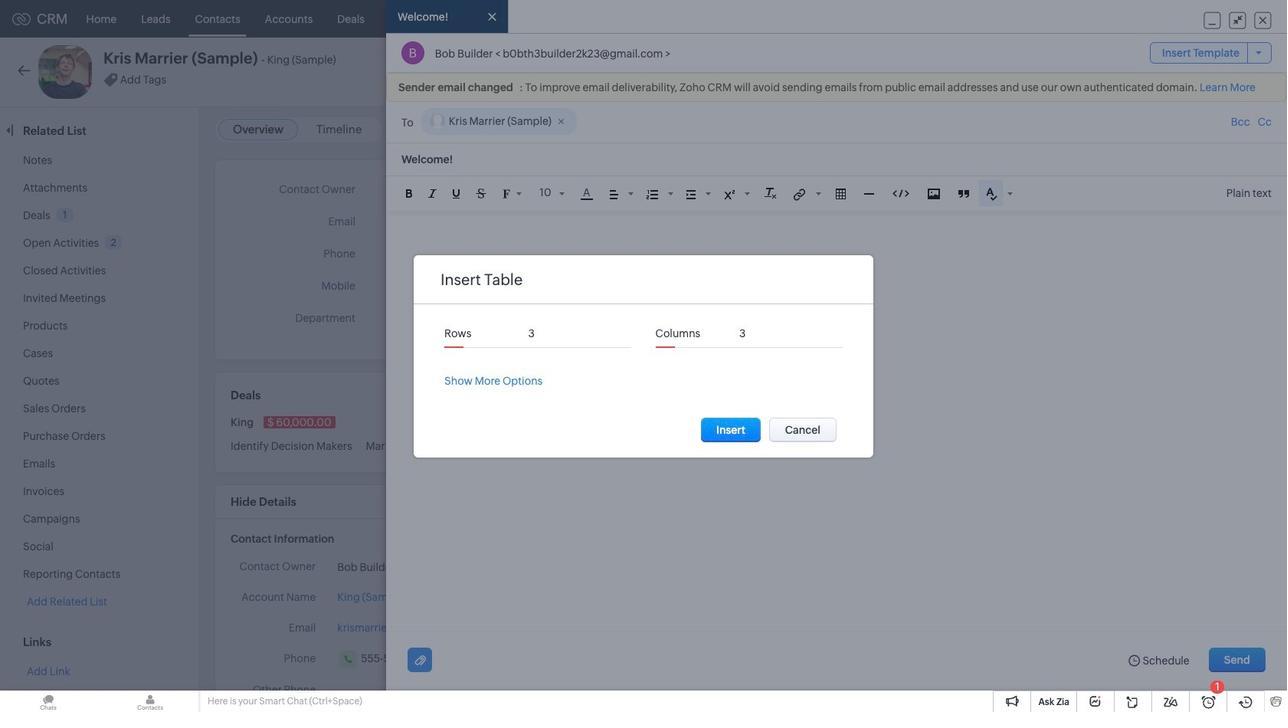 Task type: describe. For each thing, give the bounding box(es) containing it.
links image
[[794, 188, 806, 201]]

spell check image
[[986, 188, 998, 201]]

create menu element
[[1018, 0, 1056, 37]]

alignment image
[[610, 190, 618, 199]]

contacts image
[[102, 691, 199, 712]]

indent image
[[687, 190, 696, 199]]

create menu image
[[1027, 10, 1046, 28]]

Subject text field
[[386, 144, 1288, 176]]



Task type: locate. For each thing, give the bounding box(es) containing it.
list image
[[647, 190, 658, 199]]

1 to 20 text field
[[528, 319, 632, 348], [740, 319, 843, 348]]

search element
[[1056, 0, 1087, 38]]

1 1 to 20 text field from the left
[[528, 319, 632, 348]]

next record image
[[1253, 67, 1263, 77]]

chats image
[[0, 691, 97, 712]]

1 horizontal spatial 1 to 20 text field
[[740, 319, 843, 348]]

script image
[[724, 190, 735, 199]]

2 1 to 20 text field from the left
[[740, 319, 843, 348]]

logo image
[[12, 13, 31, 25]]

search image
[[1065, 12, 1078, 25]]

0 horizontal spatial 1 to 20 text field
[[528, 319, 632, 348]]



Task type: vqa. For each thing, say whether or not it's contained in the screenshot.
Subject text field
yes



